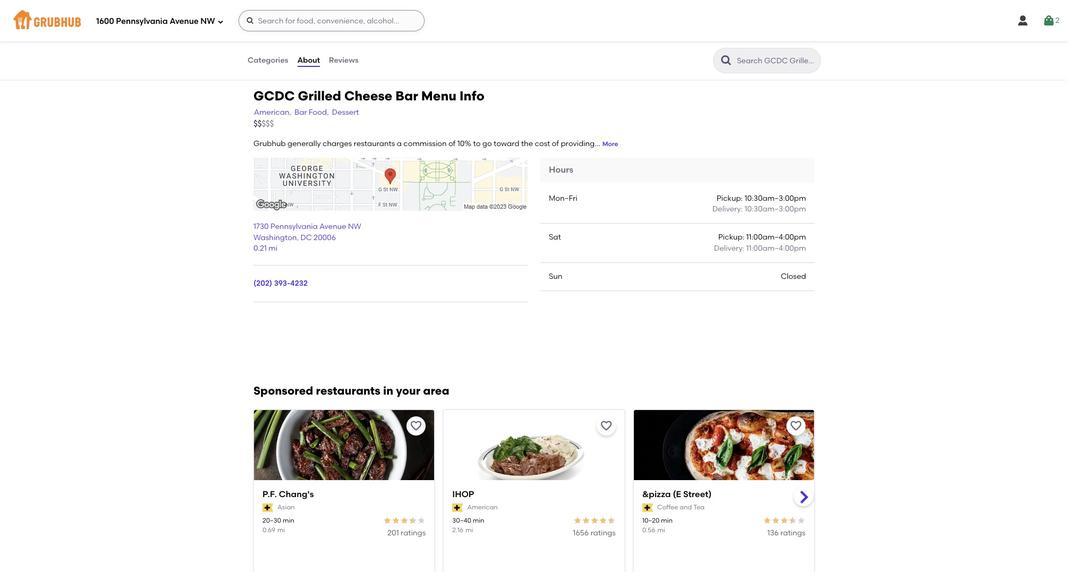 Task type: locate. For each thing, give the bounding box(es) containing it.
$$
[[253, 119, 262, 129]]

1 horizontal spatial ratings
[[591, 529, 616, 538]]

mon–fri
[[549, 194, 577, 203]]

0 vertical spatial pickup:
[[717, 194, 743, 203]]

more button
[[602, 140, 618, 149]]

generally
[[288, 139, 321, 148]]

subscription pass image for p.f.
[[262, 504, 273, 512]]

dessert
[[332, 108, 359, 117]]

(202) 393-4232
[[253, 279, 308, 288]]

1 min from the left
[[283, 517, 294, 525]]

pennsylvania
[[116, 16, 168, 26], [270, 222, 318, 231]]

subscription pass image up the 10–20
[[642, 504, 653, 512]]

categories button
[[247, 41, 289, 80]]

Search for food, convenience, alcohol... search field
[[238, 10, 424, 31]]

avenue inside 1730 pennsylvania avenue nw washington , dc 20006 0.21 mi
[[319, 222, 346, 231]]

pickup: inside the pickup: 10:30am–3:00pm delivery: 10:30am–3:00pm
[[717, 194, 743, 203]]

1 horizontal spatial svg image
[[1017, 14, 1029, 27]]

search icon image
[[720, 54, 733, 67]]

svg image inside 2 button
[[1043, 14, 1055, 27]]

mi inside the 20–30 min 0.69 mi
[[277, 526, 285, 534]]

pickup: inside 'pickup: 11:00am–4:00pm delivery: 11:00am–4:00pm'
[[718, 233, 744, 242]]

0 horizontal spatial nw
[[201, 16, 215, 26]]

(e
[[673, 490, 681, 500]]

nw inside 1730 pennsylvania avenue nw washington , dc 20006 0.21 mi
[[348, 222, 361, 231]]

food,
[[309, 108, 329, 117]]

0 horizontal spatial save this restaurant button
[[407, 417, 426, 436]]

avenue for 1600 pennsylvania avenue nw
[[170, 16, 199, 26]]

0 horizontal spatial of
[[448, 139, 456, 148]]

ratings for chang's
[[401, 529, 426, 538]]

min inside 10–20 min 0.56 mi
[[661, 517, 673, 525]]

0 horizontal spatial bar
[[294, 108, 307, 117]]

10:30am–3:00pm
[[745, 194, 806, 203], [745, 205, 806, 214]]

cheese
[[344, 88, 392, 103]]

pennsylvania right 1600
[[116, 16, 168, 26]]

1 vertical spatial pickup:
[[718, 233, 744, 242]]

1656
[[573, 529, 589, 538]]

mi for ihop
[[465, 526, 473, 534]]

mi right 2.16
[[465, 526, 473, 534]]

1 horizontal spatial save this restaurant image
[[600, 420, 612, 433]]

min inside the 20–30 min 0.69 mi
[[283, 517, 294, 525]]

0 horizontal spatial pennsylvania
[[116, 16, 168, 26]]

ratings right 136
[[780, 529, 806, 538]]

nw inside main navigation navigation
[[201, 16, 215, 26]]

a
[[397, 139, 402, 148]]

1 10:30am–3:00pm from the top
[[745, 194, 806, 203]]

svg image
[[1017, 14, 1029, 27], [217, 18, 224, 25]]

1 horizontal spatial min
[[473, 517, 484, 525]]

mi for &pizza (e street)
[[657, 526, 665, 534]]

american
[[467, 504, 498, 511]]

0 horizontal spatial ratings
[[401, 529, 426, 538]]

11:00am–4:00pm up closed
[[746, 244, 806, 253]]

1 vertical spatial bar
[[294, 108, 307, 117]]

mi for p.f. chang's
[[277, 526, 285, 534]]

ratings for (e
[[780, 529, 806, 538]]

commission
[[403, 139, 447, 148]]

1 horizontal spatial pennsylvania
[[270, 222, 318, 231]]

...
[[595, 139, 600, 148]]

1 vertical spatial 10:30am–3:00pm
[[745, 205, 806, 214]]

pennsylvania inside 1730 pennsylvania avenue nw washington , dc 20006 0.21 mi
[[270, 222, 318, 231]]

1 horizontal spatial nw
[[348, 222, 361, 231]]

1 vertical spatial restaurants
[[316, 384, 380, 398]]

136
[[767, 529, 779, 538]]

2 horizontal spatial ratings
[[780, 529, 806, 538]]

pickup: 10:30am–3:00pm delivery: 10:30am–3:00pm
[[712, 194, 806, 214]]

avenue
[[170, 16, 199, 26], [319, 222, 346, 231]]

avenue inside main navigation navigation
[[170, 16, 199, 26]]

subscription pass image
[[262, 504, 273, 512], [642, 504, 653, 512]]

&pizza (e street) logo image
[[634, 410, 814, 500]]

bar
[[395, 88, 418, 103], [294, 108, 307, 117]]

0 vertical spatial delivery:
[[712, 205, 743, 214]]

1 horizontal spatial of
[[552, 139, 559, 148]]

1 horizontal spatial bar
[[395, 88, 418, 103]]

0 horizontal spatial subscription pass image
[[262, 504, 273, 512]]

chang's
[[279, 490, 314, 500]]

save this restaurant button for chang's
[[407, 417, 426, 436]]

1 vertical spatial pennsylvania
[[270, 222, 318, 231]]

coffee
[[657, 504, 678, 511]]

save this restaurant image for ihop
[[600, 420, 612, 433]]

2.16
[[452, 526, 463, 534]]

min inside 30–40 min 2.16 mi
[[473, 517, 484, 525]]

bar left food, at the left top of page
[[294, 108, 307, 117]]

11:00am–4:00pm
[[746, 233, 806, 242], [746, 244, 806, 253]]

1730
[[253, 222, 269, 231]]

delivery:
[[712, 205, 743, 214], [714, 244, 744, 253]]

min down "american"
[[473, 517, 484, 525]]

1 save this restaurant button from the left
[[407, 417, 426, 436]]

min down coffee
[[661, 517, 673, 525]]

min down the asian
[[283, 517, 294, 525]]

ratings
[[401, 529, 426, 538], [591, 529, 616, 538], [780, 529, 806, 538]]

delivery: for pickup: 11:00am–4:00pm delivery: 11:00am–4:00pm
[[714, 244, 744, 253]]

1 horizontal spatial save this restaurant button
[[597, 417, 616, 436]]

2 horizontal spatial save this restaurant button
[[786, 417, 806, 436]]

0 horizontal spatial min
[[283, 517, 294, 525]]

grilled
[[298, 88, 341, 103]]

dessert button
[[331, 107, 360, 119]]

&pizza (e street) link
[[642, 489, 806, 501]]

1 vertical spatial 11:00am–4:00pm
[[746, 244, 806, 253]]

p.f. chang's
[[262, 490, 314, 500]]

10–20
[[642, 517, 660, 525]]

2 subscription pass image from the left
[[642, 504, 653, 512]]

about button
[[297, 41, 320, 80]]

1 vertical spatial nw
[[348, 222, 361, 231]]

categories
[[248, 56, 288, 65]]

1 ratings from the left
[[401, 529, 426, 538]]

save this restaurant button
[[407, 417, 426, 436], [597, 417, 616, 436], [786, 417, 806, 436]]

11:00am–4:00pm down the pickup: 10:30am–3:00pm delivery: 10:30am–3:00pm
[[746, 233, 806, 242]]

nw
[[201, 16, 215, 26], [348, 222, 361, 231]]

0 vertical spatial 10:30am–3:00pm
[[745, 194, 806, 203]]

&pizza
[[642, 490, 671, 500]]

,
[[297, 233, 299, 242]]

2 10:30am–3:00pm from the top
[[745, 205, 806, 214]]

0 vertical spatial 11:00am–4:00pm
[[746, 233, 806, 242]]

pennsylvania inside main navigation navigation
[[116, 16, 168, 26]]

coffee and tea
[[657, 504, 705, 511]]

american,
[[254, 108, 291, 117]]

0 horizontal spatial avenue
[[170, 16, 199, 26]]

menu
[[421, 88, 456, 103]]

0 vertical spatial pennsylvania
[[116, 16, 168, 26]]

ratings right the 1656
[[591, 529, 616, 538]]

bar left "menu"
[[395, 88, 418, 103]]

closed
[[781, 272, 806, 281]]

of
[[448, 139, 456, 148], [552, 139, 559, 148]]

min
[[283, 517, 294, 525], [473, 517, 484, 525], [661, 517, 673, 525]]

asian
[[277, 504, 295, 511]]

1 vertical spatial delivery:
[[714, 244, 744, 253]]

2 min from the left
[[473, 517, 484, 525]]

subscription pass image for &pizza
[[642, 504, 653, 512]]

3 save this restaurant button from the left
[[786, 417, 806, 436]]

p.f. chang's  logo image
[[254, 410, 434, 500]]

delivery: inside the pickup: 10:30am–3:00pm delivery: 10:30am–3:00pm
[[712, 205, 743, 214]]

nw for 1600 pennsylvania avenue nw
[[201, 16, 215, 26]]

save this restaurant image
[[790, 420, 802, 433]]

svg image
[[1043, 14, 1055, 27], [246, 16, 254, 25]]

min for &pizza (e street)
[[661, 517, 673, 525]]

1 horizontal spatial subscription pass image
[[642, 504, 653, 512]]

mi right 0.56
[[657, 526, 665, 534]]

pickup:
[[717, 194, 743, 203], [718, 233, 744, 242]]

1600
[[96, 16, 114, 26]]

mi inside 30–40 min 2.16 mi
[[465, 526, 473, 534]]

1 horizontal spatial avenue
[[319, 222, 346, 231]]

delivery: inside 'pickup: 11:00am–4:00pm delivery: 11:00am–4:00pm'
[[714, 244, 744, 253]]

1656 ratings
[[573, 529, 616, 538]]

save this restaurant image
[[410, 420, 423, 433], [600, 420, 612, 433]]

3 min from the left
[[661, 517, 673, 525]]

mi right 0.69
[[277, 526, 285, 534]]

30–40
[[452, 517, 471, 525]]

mi
[[268, 244, 277, 253], [277, 526, 285, 534], [465, 526, 473, 534], [657, 526, 665, 534]]

of right cost
[[552, 139, 559, 148]]

star icon image
[[383, 517, 392, 525], [392, 517, 400, 525], [400, 517, 409, 525], [409, 517, 417, 525], [409, 517, 417, 525], [417, 517, 426, 525], [573, 517, 582, 525], [582, 517, 590, 525], [590, 517, 599, 525], [599, 517, 607, 525], [607, 517, 616, 525], [607, 517, 616, 525], [763, 517, 772, 525], [772, 517, 780, 525], [780, 517, 789, 525], [789, 517, 797, 525], [789, 517, 797, 525], [797, 517, 806, 525]]

10–20 min 0.56 mi
[[642, 517, 673, 534]]

1730 pennsylvania avenue nw washington , dc 20006 0.21 mi
[[253, 222, 361, 253]]

2 ratings from the left
[[591, 529, 616, 538]]

1 subscription pass image from the left
[[262, 504, 273, 512]]

0 vertical spatial avenue
[[170, 16, 199, 26]]

0 vertical spatial bar
[[395, 88, 418, 103]]

of left 10%
[[448, 139, 456, 148]]

pennsylvania up the ,
[[270, 222, 318, 231]]

ratings right 201
[[401, 529, 426, 538]]

mi inside 10–20 min 0.56 mi
[[657, 526, 665, 534]]

1 save this restaurant image from the left
[[410, 420, 423, 433]]

1 vertical spatial avenue
[[319, 222, 346, 231]]

2 horizontal spatial min
[[661, 517, 673, 525]]

restaurants
[[354, 139, 395, 148], [316, 384, 380, 398]]

1 horizontal spatial svg image
[[1043, 14, 1055, 27]]

restaurants left the in
[[316, 384, 380, 398]]

subscription pass image down p.f.
[[262, 504, 273, 512]]

mi down washington
[[268, 244, 277, 253]]

0 horizontal spatial svg image
[[217, 18, 224, 25]]

mi inside 1730 pennsylvania avenue nw washington , dc 20006 0.21 mi
[[268, 244, 277, 253]]

$$$$$
[[253, 119, 274, 129]]

2 save this restaurant image from the left
[[600, 420, 612, 433]]

restaurants left a
[[354, 139, 395, 148]]

save this restaurant image for p.f. chang's
[[410, 420, 423, 433]]

0 horizontal spatial svg image
[[246, 16, 254, 25]]

0 horizontal spatial save this restaurant image
[[410, 420, 423, 433]]

0 vertical spatial nw
[[201, 16, 215, 26]]

3 ratings from the left
[[780, 529, 806, 538]]

gcdc grilled cheese bar menu info
[[253, 88, 484, 103]]



Task type: describe. For each thing, give the bounding box(es) containing it.
2 of from the left
[[552, 139, 559, 148]]

p.f. chang's link
[[262, 489, 426, 501]]

20–30 min 0.69 mi
[[262, 517, 294, 534]]

1600 pennsylvania avenue nw
[[96, 16, 215, 26]]

2
[[1055, 16, 1060, 25]]

subscription pass image
[[452, 504, 463, 512]]

201
[[388, 529, 399, 538]]

delivery: for pickup: 10:30am–3:00pm delivery: 10:30am–3:00pm
[[712, 205, 743, 214]]

(202) 393-4232 button
[[253, 278, 308, 289]]

2 11:00am–4:00pm from the top
[[746, 244, 806, 253]]

20006
[[314, 233, 336, 242]]

info
[[460, 88, 484, 103]]

0.21
[[253, 244, 267, 253]]

hours
[[549, 165, 573, 175]]

to
[[473, 139, 481, 148]]

4232
[[290, 279, 308, 288]]

the
[[521, 139, 533, 148]]

tea
[[693, 504, 705, 511]]

avenue for 1730 pennsylvania avenue nw washington , dc 20006 0.21 mi
[[319, 222, 346, 231]]

0.56
[[642, 526, 655, 534]]

american, bar food, dessert
[[254, 108, 359, 117]]

save this restaurant button for (e
[[786, 417, 806, 436]]

pickup: 11:00am–4:00pm delivery: 11:00am–4:00pm
[[714, 233, 806, 253]]

dc
[[300, 233, 312, 242]]

go
[[482, 139, 492, 148]]

american, button
[[253, 107, 292, 119]]

cost
[[535, 139, 550, 148]]

10%
[[457, 139, 471, 148]]

ihop
[[452, 490, 474, 500]]

min for ihop
[[473, 517, 484, 525]]

main navigation navigation
[[0, 0, 1068, 41]]

pickup: for 10:30am–3:00pm
[[717, 194, 743, 203]]

charges
[[323, 139, 352, 148]]

more
[[602, 140, 618, 148]]

toward
[[494, 139, 519, 148]]

pennsylvania for 1600
[[116, 16, 168, 26]]

washington
[[253, 233, 297, 242]]

30–40 min 2.16 mi
[[452, 517, 484, 534]]

393-
[[274, 279, 290, 288]]

1 of from the left
[[448, 139, 456, 148]]

pennsylvania for 1730
[[270, 222, 318, 231]]

sun
[[549, 272, 562, 281]]

Search GCDC Grilled Cheese Bar search field
[[736, 56, 817, 66]]

gcdc
[[253, 88, 295, 103]]

0 vertical spatial restaurants
[[354, 139, 395, 148]]

providing
[[561, 139, 595, 148]]

bar food, button
[[294, 107, 329, 119]]

2 button
[[1043, 11, 1060, 30]]

201 ratings
[[388, 529, 426, 538]]

1 11:00am–4:00pm from the top
[[746, 233, 806, 242]]

p.f.
[[262, 490, 277, 500]]

reviews
[[329, 56, 359, 65]]

0.69
[[262, 526, 275, 534]]

&pizza (e street)
[[642, 490, 712, 500]]

ihop link
[[452, 489, 616, 501]]

about
[[297, 56, 320, 65]]

grubhub generally charges restaurants a commission of 10% to go toward the cost of providing ... more
[[253, 139, 618, 148]]

grubhub
[[253, 139, 286, 148]]

136 ratings
[[767, 529, 806, 538]]

area
[[423, 384, 449, 398]]

min for p.f. chang's
[[283, 517, 294, 525]]

ihop logo image
[[444, 410, 624, 500]]

in
[[383, 384, 393, 398]]

street)
[[683, 490, 712, 500]]

pickup: for 11:00am–4:00pm
[[718, 233, 744, 242]]

nw for 1730 pennsylvania avenue nw washington , dc 20006 0.21 mi
[[348, 222, 361, 231]]

(202)
[[253, 279, 272, 288]]

your
[[396, 384, 420, 398]]

sponsored
[[253, 384, 313, 398]]

sponsored restaurants in your area
[[253, 384, 449, 398]]

20–30
[[262, 517, 281, 525]]

2 save this restaurant button from the left
[[597, 417, 616, 436]]

sat
[[549, 233, 561, 242]]

and
[[680, 504, 692, 511]]

reviews button
[[328, 41, 359, 80]]



Task type: vqa. For each thing, say whether or not it's contained in the screenshot.
10:30am–3:00pm
yes



